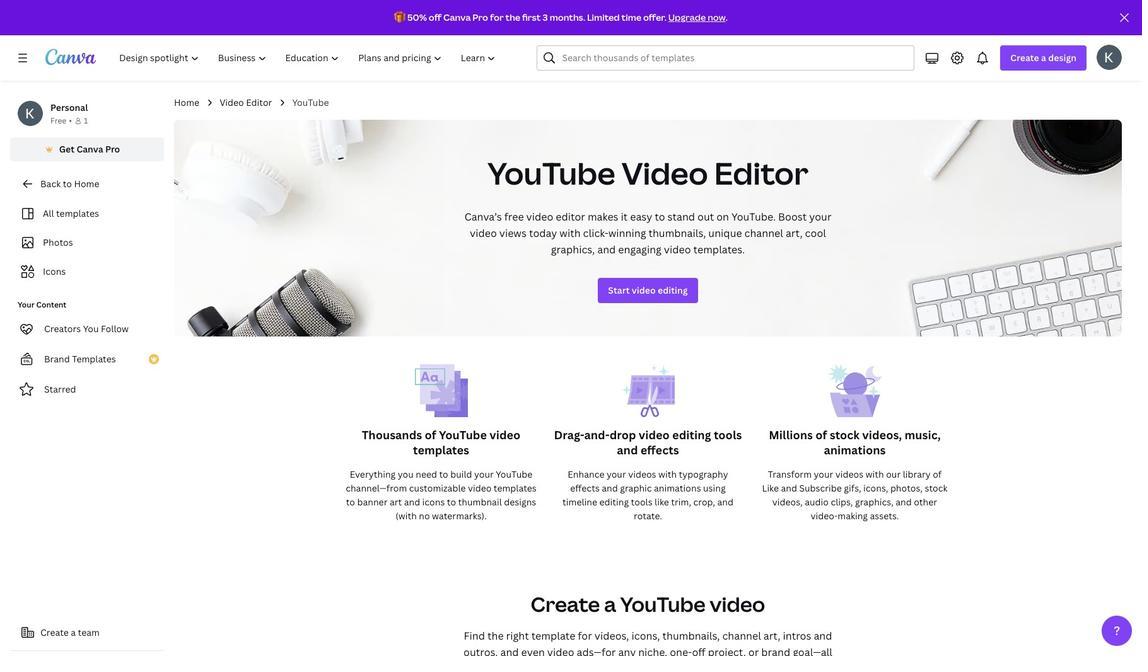 Task type: vqa. For each thing, say whether or not it's contained in the screenshot.


Task type: describe. For each thing, give the bounding box(es) containing it.
icons
[[43, 266, 66, 278]]

art, inside canva's free video editor makes it easy to stand out on youtube. boost your video views today with click-winning thumbnails, unique channel art, cool graphics, and engaging video templates.
[[786, 227, 803, 240]]

create for create a team
[[40, 627, 69, 639]]

0 vertical spatial pro
[[473, 11, 488, 23]]

like
[[655, 497, 669, 509]]

a for design
[[1042, 52, 1047, 64]]

project,
[[708, 646, 746, 657]]

start video editing
[[608, 285, 688, 297]]

your content
[[18, 300, 66, 310]]

library
[[903, 469, 931, 481]]

art
[[390, 497, 402, 509]]

editing inside enhance your videos with typography effects and graphic animations using timeline editing tools like trim, crop, and rotate.
[[600, 497, 629, 509]]

or
[[749, 646, 759, 657]]

enhance
[[568, 469, 605, 481]]

even
[[522, 646, 545, 657]]

millions of stock videos, music, animations image
[[829, 365, 882, 428]]

and right intros
[[814, 630, 833, 644]]

icons, inside find the right template for videos, icons, thumbnails, channel art, intros and outros, and even video ads—for any niche, one-off project, or brand goal—al
[[632, 630, 660, 644]]

0 vertical spatial canva
[[444, 11, 471, 23]]

free •
[[50, 115, 72, 126]]

brand
[[44, 353, 70, 365]]

create a team button
[[10, 621, 164, 646]]

to up customizable
[[439, 469, 448, 481]]

video inside find the right template for videos, icons, thumbnails, channel art, intros and outros, and even video ads—for any niche, one-off project, or brand goal—al
[[548, 646, 575, 657]]

thumbnail
[[458, 497, 502, 509]]

boost
[[779, 210, 807, 224]]

winning
[[609, 227, 646, 240]]

and inside the everything you need to build your youtube channel—from customizable video templates to banner art and icons to thumbnail designs (with no watermarks).
[[404, 497, 420, 509]]

design
[[1049, 52, 1077, 64]]

with for drag-and-drop video editing tools and effects
[[659, 469, 677, 481]]

intros
[[783, 630, 812, 644]]

to left banner on the bottom left
[[346, 497, 355, 509]]

•
[[69, 115, 72, 126]]

graphic
[[620, 483, 652, 495]]

kendall parks image
[[1097, 45, 1123, 70]]

thousands
[[362, 428, 422, 443]]

youtube video editor image
[[174, 120, 1123, 337]]

youtube.
[[732, 210, 776, 224]]

no
[[419, 510, 430, 522]]

art, inside find the right template for videos, icons, thumbnails, channel art, intros and outros, and even video ads—for any niche, one-off project, or brand goal—al
[[764, 630, 781, 644]]

back
[[40, 178, 61, 190]]

one-
[[670, 646, 692, 657]]

create for create a design
[[1011, 52, 1040, 64]]

video editor link
[[220, 96, 272, 110]]

out
[[698, 210, 714, 224]]

photos
[[43, 237, 73, 249]]

create for create a youtube video
[[531, 591, 600, 618]]

ads—for
[[577, 646, 616, 657]]

views
[[500, 227, 527, 240]]

video inside the everything you need to build your youtube channel—from customizable video templates to banner art and icons to thumbnail designs (with no watermarks).
[[468, 483, 492, 495]]

follow
[[101, 323, 129, 335]]

editor
[[556, 210, 586, 224]]

with inside canva's free video editor makes it easy to stand out on youtube. boost your video views today with click-winning thumbnails, unique channel art, cool graphics, and engaging video templates.
[[560, 227, 581, 240]]

starred
[[44, 384, 76, 396]]

and down right
[[501, 646, 519, 657]]

1
[[84, 115, 88, 126]]

templates
[[72, 353, 116, 365]]

millions of stock videos, music, animations
[[769, 428, 941, 458]]

customizable
[[409, 483, 466, 495]]

to up watermarks).
[[447, 497, 456, 509]]

and down 'using' at the bottom
[[718, 497, 734, 509]]

banner
[[357, 497, 388, 509]]

and left graphic on the right of the page
[[602, 483, 618, 495]]

content
[[36, 300, 66, 310]]

watermarks).
[[432, 510, 487, 522]]

your
[[18, 300, 35, 310]]

video inside "link"
[[220, 97, 244, 109]]

tools inside enhance your videos with typography effects and graphic animations using timeline editing tools like trim, crop, and rotate.
[[631, 497, 653, 509]]

today
[[529, 227, 557, 240]]

graphics, inside canva's free video editor makes it easy to stand out on youtube. boost your video views today with click-winning thumbnails, unique channel art, cool graphics, and engaging video templates.
[[551, 243, 595, 257]]

brand templates
[[44, 353, 116, 365]]

get canva pro button
[[10, 138, 164, 162]]

outros,
[[464, 646, 498, 657]]

create a team
[[40, 627, 100, 639]]

and down transform
[[781, 483, 798, 495]]

0 vertical spatial editing
[[658, 285, 688, 297]]

stock inside the millions of stock videos, music, animations
[[830, 428, 860, 443]]

designs
[[504, 497, 537, 509]]

creators
[[44, 323, 81, 335]]

enhance your videos with typography effects and graphic animations using timeline editing tools like trim, crop, and rotate.
[[563, 469, 734, 522]]

your inside the everything you need to build your youtube channel—from customizable video templates to banner art and icons to thumbnail designs (with no watermarks).
[[474, 469, 494, 481]]

time
[[622, 11, 642, 23]]

all templates link
[[18, 202, 156, 226]]

1 horizontal spatial home
[[174, 97, 199, 109]]

clips,
[[831, 497, 853, 509]]

icons link
[[18, 260, 156, 284]]

0 horizontal spatial home
[[74, 178, 99, 190]]

canva's
[[465, 210, 502, 224]]

template
[[532, 630, 576, 644]]

your inside enhance your videos with typography effects and graphic animations using timeline editing tools like trim, crop, and rotate.
[[607, 469, 626, 481]]

music,
[[905, 428, 941, 443]]

channel inside canva's free video editor makes it easy to stand out on youtube. boost your video views today with click-winning thumbnails, unique channel art, cool graphics, and engaging video templates.
[[745, 227, 784, 240]]

thousands of youtube video templates image
[[415, 365, 468, 428]]

the inside find the right template for videos, icons, thumbnails, channel art, intros and outros, and even video ads—for any niche, one-off project, or brand goal—al
[[488, 630, 504, 644]]

animations inside the millions of stock videos, music, animations
[[824, 443, 886, 458]]

limited
[[587, 11, 620, 23]]

of for millions
[[816, 428, 828, 443]]

makes
[[588, 210, 619, 224]]

creators you follow
[[44, 323, 129, 335]]

start
[[608, 285, 630, 297]]

0 horizontal spatial off
[[429, 11, 442, 23]]

it
[[621, 210, 628, 224]]

videos for stock
[[836, 469, 864, 481]]

.
[[726, 11, 728, 23]]

home link
[[174, 96, 199, 110]]

youtube video editor
[[488, 153, 809, 194]]

brand
[[762, 646, 791, 657]]

first
[[522, 11, 541, 23]]

engaging
[[619, 243, 662, 257]]

videos, inside transform your videos with our library of like and subscribe gifs, icons, photos, stock videos, audio clips, graphics, and other video-making assets.
[[773, 497, 803, 509]]

youtube up editor
[[488, 153, 616, 194]]

back to home link
[[10, 172, 164, 197]]

drag-and-drop video editing tools and effects
[[554, 428, 742, 458]]

build
[[451, 469, 472, 481]]

create a design
[[1011, 52, 1077, 64]]

team
[[78, 627, 100, 639]]

and-
[[585, 428, 610, 443]]

50%
[[408, 11, 427, 23]]



Task type: locate. For each thing, give the bounding box(es) containing it.
2 vertical spatial videos,
[[595, 630, 629, 644]]

3
[[543, 11, 548, 23]]

rotate.
[[634, 510, 662, 522]]

video up stand
[[622, 153, 708, 194]]

on
[[717, 210, 729, 224]]

icons, inside transform your videos with our library of like and subscribe gifs, icons, photos, stock videos, audio clips, graphics, and other video-making assets.
[[864, 483, 889, 495]]

0 horizontal spatial effects
[[571, 483, 600, 495]]

to right easy
[[655, 210, 665, 224]]

a left design
[[1042, 52, 1047, 64]]

of right thousands on the left bottom
[[425, 428, 436, 443]]

and up '(with'
[[404, 497, 420, 509]]

and inside drag-and-drop video editing tools and effects
[[617, 443, 638, 458]]

1 horizontal spatial effects
[[641, 443, 679, 458]]

create inside button
[[40, 627, 69, 639]]

0 vertical spatial home
[[174, 97, 199, 109]]

1 vertical spatial graphics,
[[856, 497, 894, 509]]

0 horizontal spatial animations
[[654, 483, 701, 495]]

graphics, inside transform your videos with our library of like and subscribe gifs, icons, photos, stock videos, audio clips, graphics, and other video-making assets.
[[856, 497, 894, 509]]

0 horizontal spatial a
[[71, 627, 76, 639]]

tools
[[714, 428, 742, 443], [631, 497, 653, 509]]

everything
[[350, 469, 396, 481]]

with down editor
[[560, 227, 581, 240]]

editor inside the video editor "link"
[[246, 97, 272, 109]]

pro inside button
[[105, 143, 120, 155]]

millions
[[769, 428, 813, 443]]

0 horizontal spatial graphics,
[[551, 243, 595, 257]]

1 horizontal spatial a
[[604, 591, 616, 618]]

top level navigation element
[[111, 45, 507, 71]]

0 horizontal spatial videos
[[629, 469, 657, 481]]

cool
[[806, 227, 827, 240]]

the up outros,
[[488, 630, 504, 644]]

create left design
[[1011, 52, 1040, 64]]

thumbnails, up one-
[[663, 630, 720, 644]]

1 horizontal spatial animations
[[824, 443, 886, 458]]

canva inside button
[[77, 143, 103, 155]]

0 vertical spatial channel
[[745, 227, 784, 240]]

1 horizontal spatial art,
[[786, 227, 803, 240]]

thumbnails, down stand
[[649, 227, 706, 240]]

0 vertical spatial stock
[[830, 428, 860, 443]]

0 horizontal spatial pro
[[105, 143, 120, 155]]

youtube inside the everything you need to build your youtube channel—from customizable video templates to banner art and icons to thumbnail designs (with no watermarks).
[[496, 469, 533, 481]]

1 horizontal spatial canva
[[444, 11, 471, 23]]

1 vertical spatial templates
[[413, 443, 469, 458]]

for inside find the right template for videos, icons, thumbnails, channel art, intros and outros, and even video ads—for any niche, one-off project, or brand goal—al
[[578, 630, 592, 644]]

1 vertical spatial tools
[[631, 497, 653, 509]]

1 horizontal spatial for
[[578, 630, 592, 644]]

to inside canva's free video editor makes it easy to stand out on youtube. boost your video views today with click-winning thumbnails, unique channel art, cool graphics, and engaging video templates.
[[655, 210, 665, 224]]

and
[[598, 243, 616, 257], [617, 443, 638, 458], [602, 483, 618, 495], [781, 483, 798, 495], [404, 497, 420, 509], [718, 497, 734, 509], [896, 497, 912, 509], [814, 630, 833, 644], [501, 646, 519, 657]]

2 horizontal spatial videos,
[[863, 428, 903, 443]]

all
[[43, 208, 54, 220]]

to right back
[[63, 178, 72, 190]]

youtube up find the right template for videos, icons, thumbnails, channel art, intros and outros, and even video ads—for any niche, one-off project, or brand goal—al at the bottom of the page
[[621, 591, 706, 618]]

and inside canva's free video editor makes it easy to stand out on youtube. boost your video views today with click-winning thumbnails, unique channel art, cool graphics, and engaging video templates.
[[598, 243, 616, 257]]

1 vertical spatial videos,
[[773, 497, 803, 509]]

youtube up build
[[439, 428, 487, 443]]

you
[[398, 469, 414, 481]]

0 horizontal spatial editor
[[246, 97, 272, 109]]

1 horizontal spatial videos,
[[773, 497, 803, 509]]

personal
[[50, 102, 88, 114]]

everything you need to build your youtube channel—from customizable video templates to banner art and icons to thumbnail designs (with no watermarks).
[[346, 469, 537, 522]]

to inside back to home link
[[63, 178, 72, 190]]

icons,
[[864, 483, 889, 495], [632, 630, 660, 644]]

home left 'video editor'
[[174, 97, 199, 109]]

stock inside transform your videos with our library of like and subscribe gifs, icons, photos, stock videos, audio clips, graphics, and other video-making assets.
[[925, 483, 948, 495]]

videos, left music,
[[863, 428, 903, 443]]

videos inside enhance your videos with typography effects and graphic animations using timeline editing tools like trim, crop, and rotate.
[[629, 469, 657, 481]]

crop,
[[694, 497, 716, 509]]

animations up trim,
[[654, 483, 701, 495]]

create left the team
[[40, 627, 69, 639]]

editing up typography
[[673, 428, 712, 443]]

drag-
[[554, 428, 585, 443]]

2 horizontal spatial create
[[1011, 52, 1040, 64]]

0 vertical spatial tools
[[714, 428, 742, 443]]

0 vertical spatial effects
[[641, 443, 679, 458]]

templates up need
[[413, 443, 469, 458]]

your inside canva's free video editor makes it easy to stand out on youtube. boost your video views today with click-winning thumbnails, unique channel art, cool graphics, and engaging video templates.
[[810, 210, 832, 224]]

stock up other
[[925, 483, 948, 495]]

a for team
[[71, 627, 76, 639]]

0 vertical spatial animations
[[824, 443, 886, 458]]

1 vertical spatial home
[[74, 178, 99, 190]]

with left our
[[866, 469, 884, 481]]

1 horizontal spatial the
[[506, 11, 521, 23]]

0 vertical spatial the
[[506, 11, 521, 23]]

your inside transform your videos with our library of like and subscribe gifs, icons, photos, stock videos, audio clips, graphics, and other video-making assets.
[[814, 469, 834, 481]]

home
[[174, 97, 199, 109], [74, 178, 99, 190]]

1 vertical spatial pro
[[105, 143, 120, 155]]

transform your videos with our library of like and subscribe gifs, icons, photos, stock videos, audio clips, graphics, and other video-making assets.
[[763, 469, 948, 522]]

0 horizontal spatial for
[[490, 11, 504, 23]]

0 vertical spatial icons,
[[864, 483, 889, 495]]

0 vertical spatial thumbnails,
[[649, 227, 706, 240]]

of right millions
[[816, 428, 828, 443]]

a inside button
[[71, 627, 76, 639]]

1 horizontal spatial off
[[692, 646, 706, 657]]

1 horizontal spatial templates
[[413, 443, 469, 458]]

0 vertical spatial art,
[[786, 227, 803, 240]]

thumbnails, inside find the right template for videos, icons, thumbnails, channel art, intros and outros, and even video ads—for any niche, one-off project, or brand goal—al
[[663, 630, 720, 644]]

youtube up designs
[[496, 469, 533, 481]]

create up the template
[[531, 591, 600, 618]]

videos inside transform your videos with our library of like and subscribe gifs, icons, photos, stock videos, audio clips, graphics, and other video-making assets.
[[836, 469, 864, 481]]

with
[[560, 227, 581, 240], [659, 469, 677, 481], [866, 469, 884, 481]]

1 vertical spatial stock
[[925, 483, 948, 495]]

1 vertical spatial thumbnails,
[[663, 630, 720, 644]]

home up all templates link
[[74, 178, 99, 190]]

0 horizontal spatial the
[[488, 630, 504, 644]]

find
[[464, 630, 485, 644]]

get canva pro
[[59, 143, 120, 155]]

icons
[[423, 497, 445, 509]]

1 horizontal spatial graphics,
[[856, 497, 894, 509]]

videos up gifs,
[[836, 469, 864, 481]]

video
[[220, 97, 244, 109], [622, 153, 708, 194]]

2 videos from the left
[[836, 469, 864, 481]]

videos for drop
[[629, 469, 657, 481]]

1 vertical spatial for
[[578, 630, 592, 644]]

icons, up niche,
[[632, 630, 660, 644]]

with for millions of stock videos, music, animations
[[866, 469, 884, 481]]

effects
[[641, 443, 679, 458], [571, 483, 600, 495]]

drop
[[610, 428, 636, 443]]

2 vertical spatial create
[[40, 627, 69, 639]]

1 horizontal spatial editor
[[715, 153, 809, 194]]

2 horizontal spatial of
[[933, 469, 942, 481]]

templates right all
[[56, 208, 99, 220]]

your up graphic on the right of the page
[[607, 469, 626, 481]]

free
[[505, 210, 524, 224]]

videos, inside the millions of stock videos, music, animations
[[863, 428, 903, 443]]

graphics,
[[551, 243, 595, 257], [856, 497, 894, 509]]

2 vertical spatial a
[[71, 627, 76, 639]]

stand
[[668, 210, 695, 224]]

templates inside the everything you need to build your youtube channel—from customizable video templates to banner art and icons to thumbnail designs (with no watermarks).
[[494, 483, 537, 495]]

graphics, down click-
[[551, 243, 595, 257]]

0 horizontal spatial with
[[560, 227, 581, 240]]

transform
[[768, 469, 812, 481]]

of inside thousands of youtube video templates
[[425, 428, 436, 443]]

1 vertical spatial art,
[[764, 630, 781, 644]]

templates inside thousands of youtube video templates
[[413, 443, 469, 458]]

videos,
[[863, 428, 903, 443], [773, 497, 803, 509], [595, 630, 629, 644]]

of inside the millions of stock videos, music, animations
[[816, 428, 828, 443]]

stock
[[830, 428, 860, 443], [925, 483, 948, 495]]

thousands of youtube video templates
[[362, 428, 521, 458]]

1 horizontal spatial videos
[[836, 469, 864, 481]]

and down photos,
[[896, 497, 912, 509]]

0 horizontal spatial videos,
[[595, 630, 629, 644]]

to
[[63, 178, 72, 190], [655, 210, 665, 224], [439, 469, 448, 481], [346, 497, 355, 509], [447, 497, 456, 509]]

0 horizontal spatial video
[[220, 97, 244, 109]]

1 vertical spatial channel
[[723, 630, 762, 644]]

video editor
[[220, 97, 272, 109]]

with inside enhance your videos with typography effects and graphic animations using timeline editing tools like trim, crop, and rotate.
[[659, 469, 677, 481]]

0 vertical spatial video
[[220, 97, 244, 109]]

create a design button
[[1001, 45, 1087, 71]]

0 horizontal spatial stock
[[830, 428, 860, 443]]

2 vertical spatial editing
[[600, 497, 629, 509]]

1 vertical spatial create
[[531, 591, 600, 618]]

effects inside enhance your videos with typography effects and graphic animations using timeline editing tools like trim, crop, and rotate.
[[571, 483, 600, 495]]

1 vertical spatial canva
[[77, 143, 103, 155]]

effects right drop
[[641, 443, 679, 458]]

animations
[[824, 443, 886, 458], [654, 483, 701, 495]]

1 horizontal spatial pro
[[473, 11, 488, 23]]

niche,
[[639, 646, 668, 657]]

of for thousands
[[425, 428, 436, 443]]

1 horizontal spatial tools
[[714, 428, 742, 443]]

audio
[[805, 497, 829, 509]]

your right build
[[474, 469, 494, 481]]

0 vertical spatial for
[[490, 11, 504, 23]]

photos link
[[18, 231, 156, 255]]

of inside transform your videos with our library of like and subscribe gifs, icons, photos, stock videos, audio clips, graphics, and other video-making assets.
[[933, 469, 942, 481]]

1 vertical spatial editing
[[673, 428, 712, 443]]

1 videos from the left
[[629, 469, 657, 481]]

off inside find the right template for videos, icons, thumbnails, channel art, intros and outros, and even video ads—for any niche, one-off project, or brand goal—al
[[692, 646, 706, 657]]

brand templates link
[[10, 347, 164, 372]]

channel down "youtube."
[[745, 227, 784, 240]]

1 vertical spatial the
[[488, 630, 504, 644]]

0 horizontal spatial create
[[40, 627, 69, 639]]

thumbnails,
[[649, 227, 706, 240], [663, 630, 720, 644]]

upgrade
[[669, 11, 706, 23]]

editing down engaging
[[658, 285, 688, 297]]

with up like
[[659, 469, 677, 481]]

canva right 50%
[[444, 11, 471, 23]]

1 vertical spatial effects
[[571, 483, 600, 495]]

🎁 50% off canva pro for the first 3 months. limited time offer. upgrade now .
[[394, 11, 728, 23]]

art, down boost
[[786, 227, 803, 240]]

0 horizontal spatial tools
[[631, 497, 653, 509]]

0 horizontal spatial art,
[[764, 630, 781, 644]]

video inside start video editing link
[[632, 285, 656, 297]]

off left 'project,'
[[692, 646, 706, 657]]

for up ads—for
[[578, 630, 592, 644]]

effects inside drag-and-drop video editing tools and effects
[[641, 443, 679, 458]]

canva right get
[[77, 143, 103, 155]]

unique
[[709, 227, 742, 240]]

animations inside enhance your videos with typography effects and graphic animations using timeline editing tools like trim, crop, and rotate.
[[654, 483, 701, 495]]

youtube down top level navigation element
[[292, 97, 329, 109]]

stock right millions
[[830, 428, 860, 443]]

(with
[[396, 510, 417, 522]]

videos, inside find the right template for videos, icons, thumbnails, channel art, intros and outros, and even video ads—for any niche, one-off project, or brand goal—al
[[595, 630, 629, 644]]

for
[[490, 11, 504, 23], [578, 630, 592, 644]]

tools up typography
[[714, 428, 742, 443]]

tools inside drag-and-drop video editing tools and effects
[[714, 428, 742, 443]]

editing down graphic on the right of the page
[[600, 497, 629, 509]]

free
[[50, 115, 66, 126]]

gifs,
[[844, 483, 862, 495]]

get
[[59, 143, 74, 155]]

graphics, up the assets.
[[856, 497, 894, 509]]

None search field
[[537, 45, 915, 71]]

1 vertical spatial off
[[692, 646, 706, 657]]

0 vertical spatial off
[[429, 11, 442, 23]]

0 vertical spatial a
[[1042, 52, 1047, 64]]

video-
[[811, 510, 838, 522]]

videos, down like
[[773, 497, 803, 509]]

2 horizontal spatial templates
[[494, 483, 537, 495]]

starred link
[[10, 377, 164, 403]]

videos, up any
[[595, 630, 629, 644]]

2 horizontal spatial a
[[1042, 52, 1047, 64]]

a up ads—for
[[604, 591, 616, 618]]

0 vertical spatial create
[[1011, 52, 1040, 64]]

a left the team
[[71, 627, 76, 639]]

0 horizontal spatial of
[[425, 428, 436, 443]]

art, up the "brand"
[[764, 630, 781, 644]]

months.
[[550, 11, 586, 23]]

1 vertical spatial video
[[622, 153, 708, 194]]

1 horizontal spatial video
[[622, 153, 708, 194]]

all templates
[[43, 208, 99, 220]]

youtube inside thousands of youtube video templates
[[439, 428, 487, 443]]

templates up designs
[[494, 483, 537, 495]]

thumbnails, inside canva's free video editor makes it easy to stand out on youtube. boost your video views today with click-winning thumbnails, unique channel art, cool graphics, and engaging video templates.
[[649, 227, 706, 240]]

1 horizontal spatial stock
[[925, 483, 948, 495]]

1 horizontal spatial icons,
[[864, 483, 889, 495]]

channel up 'or'
[[723, 630, 762, 644]]

0 horizontal spatial templates
[[56, 208, 99, 220]]

2 vertical spatial templates
[[494, 483, 537, 495]]

now
[[708, 11, 726, 23]]

0 horizontal spatial icons,
[[632, 630, 660, 644]]

tools down graphic on the right of the page
[[631, 497, 653, 509]]

our
[[887, 469, 901, 481]]

a
[[1042, 52, 1047, 64], [604, 591, 616, 618], [71, 627, 76, 639]]

with inside transform your videos with our library of like and subscribe gifs, icons, photos, stock videos, audio clips, graphics, and other video-making assets.
[[866, 469, 884, 481]]

create inside dropdown button
[[1011, 52, 1040, 64]]

2 horizontal spatial with
[[866, 469, 884, 481]]

0 vertical spatial videos,
[[863, 428, 903, 443]]

1 vertical spatial animations
[[654, 483, 701, 495]]

1 vertical spatial icons,
[[632, 630, 660, 644]]

video inside thousands of youtube video templates
[[490, 428, 521, 443]]

0 vertical spatial editor
[[246, 97, 272, 109]]

the left first
[[506, 11, 521, 23]]

1 horizontal spatial of
[[816, 428, 828, 443]]

for left first
[[490, 11, 504, 23]]

off right 50%
[[429, 11, 442, 23]]

videos up graphic on the right of the page
[[629, 469, 657, 481]]

0 vertical spatial templates
[[56, 208, 99, 220]]

create
[[1011, 52, 1040, 64], [531, 591, 600, 618], [40, 627, 69, 639]]

like
[[763, 483, 779, 495]]

pro up back to home link
[[105, 143, 120, 155]]

icons, down our
[[864, 483, 889, 495]]

your up cool
[[810, 210, 832, 224]]

offer.
[[644, 11, 667, 23]]

1 vertical spatial a
[[604, 591, 616, 618]]

the
[[506, 11, 521, 23], [488, 630, 504, 644]]

and down click-
[[598, 243, 616, 257]]

canva
[[444, 11, 471, 23], [77, 143, 103, 155]]

0 vertical spatial graphics,
[[551, 243, 595, 257]]

1 horizontal spatial create
[[531, 591, 600, 618]]

and right and-
[[617, 443, 638, 458]]

pro left first
[[473, 11, 488, 23]]

typography
[[679, 469, 729, 481]]

animations up gifs,
[[824, 443, 886, 458]]

of
[[425, 428, 436, 443], [816, 428, 828, 443], [933, 469, 942, 481]]

create a youtube video
[[531, 591, 766, 618]]

effects down enhance
[[571, 483, 600, 495]]

video right home link
[[220, 97, 244, 109]]

video inside drag-and-drop video editing tools and effects
[[639, 428, 670, 443]]

editor
[[246, 97, 272, 109], [715, 153, 809, 194]]

your up subscribe
[[814, 469, 834, 481]]

you
[[83, 323, 99, 335]]

Search search field
[[562, 46, 907, 70]]

a inside dropdown button
[[1042, 52, 1047, 64]]

of right library
[[933, 469, 942, 481]]

editing inside drag-and-drop video editing tools and effects
[[673, 428, 712, 443]]

1 horizontal spatial with
[[659, 469, 677, 481]]

drag-and-drop video editing tools and effects image
[[622, 365, 675, 428]]

need
[[416, 469, 437, 481]]

0 horizontal spatial canva
[[77, 143, 103, 155]]

channel—from
[[346, 483, 407, 495]]

photos,
[[891, 483, 923, 495]]

a for youtube
[[604, 591, 616, 618]]

channel inside find the right template for videos, icons, thumbnails, channel art, intros and outros, and even video ads—for any niche, one-off project, or brand goal—al
[[723, 630, 762, 644]]

right
[[506, 630, 529, 644]]

1 vertical spatial editor
[[715, 153, 809, 194]]

timeline
[[563, 497, 598, 509]]



